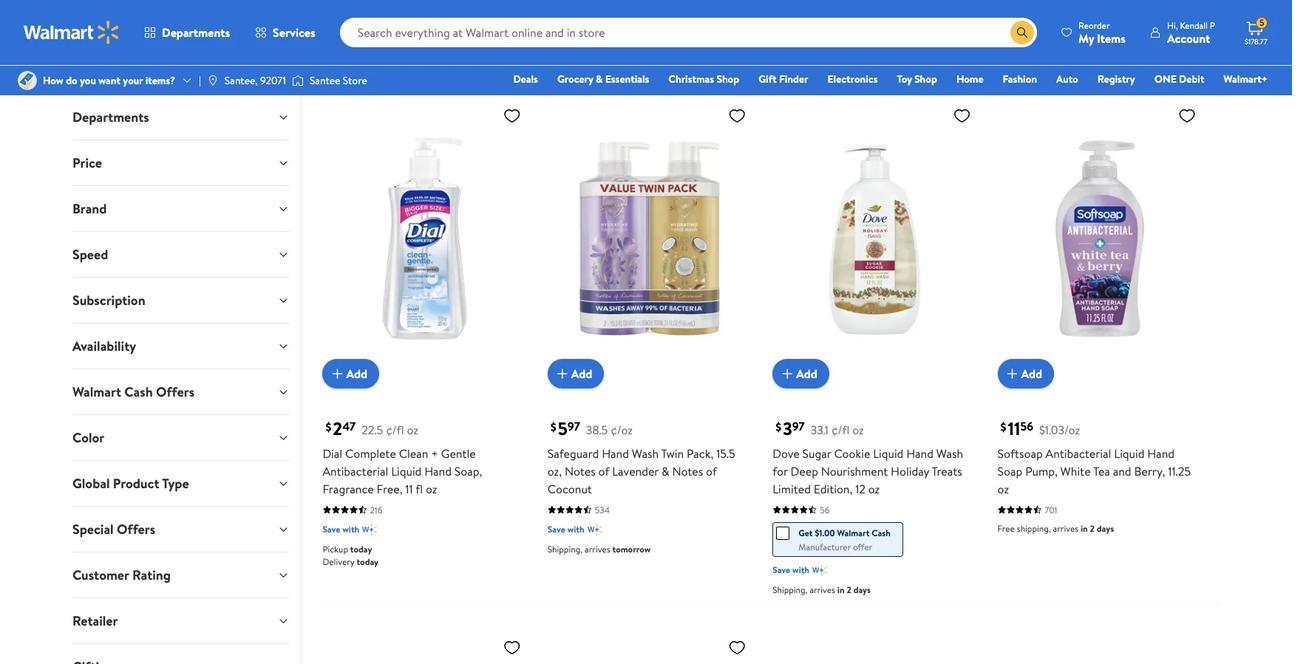 Task type: vqa. For each thing, say whether or not it's contained in the screenshot.
"8 $53.91"
no



Task type: locate. For each thing, give the bounding box(es) containing it.
1 horizontal spatial &
[[662, 464, 670, 480]]

2 add to cart image from the left
[[779, 365, 797, 383]]

0 vertical spatial shipping,
[[323, 26, 358, 39]]

days
[[1097, 523, 1115, 535], [854, 584, 871, 597]]

debit
[[1180, 72, 1205, 87]]

pickup down search icon
[[998, 39, 1024, 52]]

200+
[[783, 80, 803, 93]]

price tab
[[61, 141, 301, 186]]

walmart down availability on the bottom
[[72, 383, 121, 402]]

0 horizontal spatial add to cart image
[[554, 365, 571, 383]]

cash down availability on the bottom
[[124, 383, 153, 402]]

grocery & essentials link
[[551, 71, 656, 87]]

gift
[[759, 72, 777, 87]]

1 vertical spatial 2
[[1090, 523, 1095, 535]]

days down offer on the right bottom of page
[[854, 584, 871, 597]]

11 up softsoap at the bottom
[[1008, 416, 1021, 441]]

walmart+ link
[[1217, 71, 1275, 87]]

0 horizontal spatial antibacterial
[[323, 464, 388, 480]]

1 horizontal spatial notes
[[673, 464, 703, 480]]

hand inside $ 11 56 $1.03/oz softsoap antibacterial liquid hand soap pump, white tea and berry, 11.25 oz
[[1148, 446, 1175, 462]]

how do you want your items?
[[43, 73, 175, 88]]

1 horizontal spatial 97
[[793, 419, 805, 435]]

home
[[957, 72, 984, 87]]

$ 5 97 38.5 ¢/oz safeguard hand wash twin pack, 15.5 oz, notes of lavender & notes of coconut
[[548, 416, 736, 498]]

¢/fl inside $ 3 97 33.1 ¢/fl oz dove sugar cookie liquid hand wash for deep nourishment holiday treats limited edition, 12 oz
[[832, 422, 850, 438]]

1 97 from the left
[[568, 419, 580, 435]]

add to cart image
[[329, 365, 346, 383]]

softsoap limited edition sugar cookie liquid hand soap, 7.5 oz image
[[548, 633, 752, 665]]

hand down +
[[425, 464, 452, 480]]

0 horizontal spatial in
[[838, 584, 845, 597]]

97 inside $ 5 97 38.5 ¢/oz safeguard hand wash twin pack, 15.5 oz, notes of lavender & notes of coconut
[[568, 419, 580, 435]]

0 vertical spatial cash
[[124, 383, 153, 402]]

store
[[343, 73, 367, 88]]

today
[[357, 13, 379, 26], [1026, 39, 1048, 52], [1032, 52, 1054, 64], [350, 543, 372, 556], [357, 556, 379, 569]]

limited
[[773, 481, 811, 498]]

1 horizontal spatial 56
[[1021, 419, 1034, 435]]

shipping,
[[1017, 523, 1051, 535]]

2
[[333, 416, 342, 441], [1090, 523, 1095, 535], [847, 584, 852, 597]]

¢/fl inside $ 2 47 22.5 ¢/fl oz dial complete clean + gentle antibacterial liquid hand soap, fragrance free, 11 fl oz
[[386, 422, 404, 438]]

1 vertical spatial 11
[[405, 481, 413, 498]]

0 horizontal spatial tomorrow
[[388, 26, 426, 39]]

4 $ from the left
[[1001, 419, 1007, 436]]

toy
[[897, 72, 912, 87]]

¢/fl right '33.1'
[[832, 422, 850, 438]]

how
[[43, 73, 63, 88]]

seller
[[348, 79, 368, 92]]

1 vertical spatial 56
[[820, 504, 830, 517]]

2 horizontal spatial shipping,
[[773, 584, 808, 597]]

in
[[1081, 523, 1088, 535], [838, 584, 845, 597]]

offers inside 'walmart cash offers' dropdown button
[[156, 383, 195, 402]]

wash inside $ 3 97 33.1 ¢/fl oz dove sugar cookie liquid hand wash for deep nourishment holiday treats limited edition, 12 oz
[[937, 446, 964, 462]]

0 vertical spatial 2
[[333, 416, 342, 441]]

11 left fl
[[405, 481, 413, 498]]

0 vertical spatial pickup
[[998, 39, 1024, 52]]

1 horizontal spatial tomorrow
[[613, 543, 651, 556]]

$ inside $ 5 97 38.5 ¢/oz safeguard hand wash twin pack, 15.5 oz, notes of lavender & notes of coconut
[[551, 419, 557, 436]]

2 add button from the left
[[548, 359, 604, 389]]

2 horizontal spatial liquid
[[1115, 446, 1145, 462]]

5 up $178.77
[[1260, 16, 1265, 29]]

0 vertical spatial pickup today delivery today
[[998, 39, 1054, 64]]

retailer tab
[[61, 599, 301, 644]]

4 add button from the left
[[998, 359, 1055, 389]]

 image
[[18, 71, 37, 90], [292, 73, 304, 88]]

0 horizontal spatial shipping,
[[323, 26, 358, 39]]

0 horizontal spatial walmart plus image
[[363, 523, 377, 537]]

dial
[[323, 446, 343, 462]]

customer rating
[[72, 566, 171, 585]]

get
[[799, 527, 813, 540]]

1 horizontal spatial departments
[[162, 24, 230, 41]]

search icon image
[[1017, 27, 1029, 38]]

$ up softsoap at the bottom
[[1001, 419, 1007, 436]]

0 horizontal spatial 97
[[568, 419, 580, 435]]

get $1.00 walmart cash walmart plus, element
[[777, 526, 891, 541]]

mrs. meyer's clean day liquid hand soap, limited edition snowdrop scent, 12.5 oz image
[[323, 633, 527, 665]]

add button for 5
[[548, 359, 604, 389]]

today inside delivery today shipping, arrives tomorrow
[[357, 13, 379, 26]]

safeguard
[[548, 446, 599, 462]]

walmart plus image
[[813, 563, 827, 578]]

add button
[[323, 359, 379, 389], [548, 359, 604, 389], [773, 359, 830, 389], [998, 359, 1055, 389]]

save left search icon
[[998, 19, 1016, 32]]

color button
[[61, 416, 301, 461]]

lavender
[[612, 464, 659, 480]]

 image right the 92071
[[292, 73, 304, 88]]

antibacterial up fragrance
[[323, 464, 388, 480]]

offers right special
[[117, 521, 155, 539]]

grocery
[[557, 72, 594, 87]]

manufacturer offer
[[799, 541, 873, 554]]

subscription
[[72, 291, 145, 310]]

1 $ from the left
[[326, 419, 332, 436]]

1 vertical spatial &
[[662, 464, 670, 480]]

arrives down 534
[[585, 543, 611, 556]]

¢/fl right 22.5
[[386, 422, 404, 438]]

2 vertical spatial shipping,
[[773, 584, 808, 597]]

56 up softsoap at the bottom
[[1021, 419, 1034, 435]]

$ inside $ 2 47 22.5 ¢/fl oz dial complete clean + gentle antibacterial liquid hand soap, fragrance free, 11 fl oz
[[326, 419, 332, 436]]

$ left 47
[[326, 419, 332, 436]]

0 horizontal spatial wash
[[632, 446, 659, 462]]

2 horizontal spatial 2
[[1090, 523, 1095, 535]]

1 horizontal spatial pickup
[[998, 39, 1024, 52]]

notes down the safeguard
[[565, 464, 596, 480]]

1 horizontal spatial shop
[[915, 72, 938, 87]]

shop inside "link"
[[915, 72, 938, 87]]

hand up holiday
[[907, 446, 934, 462]]

0 vertical spatial 5
[[1260, 16, 1265, 29]]

 image for santee store
[[292, 73, 304, 88]]

save with down fragrance
[[323, 523, 360, 536]]

2 down manufacturer offer
[[847, 584, 852, 597]]

1 of from the left
[[599, 464, 610, 480]]

edition,
[[814, 481, 853, 498]]

pickup down fragrance
[[323, 543, 348, 556]]

2 up the dial on the left bottom of page
[[333, 416, 342, 441]]

1 vertical spatial pickup
[[323, 543, 348, 556]]

& right grocery
[[596, 72, 603, 87]]

1 horizontal spatial 11
[[1008, 416, 1021, 441]]

home link
[[950, 71, 991, 87]]

softsoap antibacterial liquid hand soap pump, white tea and berry, 11.25 oz image
[[998, 101, 1202, 377]]

save with for walmart plus icon
[[773, 564, 810, 577]]

white
[[1061, 464, 1091, 480]]

0 horizontal spatial 5
[[558, 416, 568, 441]]

+
[[431, 446, 438, 462]]

global
[[72, 475, 110, 493]]

0 horizontal spatial cash
[[124, 383, 153, 402]]

wash inside $ 5 97 38.5 ¢/oz safeguard hand wash twin pack, 15.5 oz, notes of lavender & notes of coconut
[[632, 446, 659, 462]]

hand inside $ 3 97 33.1 ¢/fl oz dove sugar cookie liquid hand wash for deep nourishment holiday treats limited edition, 12 oz
[[907, 446, 934, 462]]

departments inside dropdown button
[[72, 108, 149, 126]]

wash up treats
[[937, 446, 964, 462]]

price button
[[61, 141, 301, 186]]

shop right toy
[[915, 72, 938, 87]]

hand up "berry,"
[[1148, 446, 1175, 462]]

 image left how
[[18, 71, 37, 90]]

1 add from the left
[[346, 366, 368, 382]]

walmart plus image down the 216
[[363, 523, 377, 537]]

save with left walmart plus icon
[[773, 564, 810, 577]]

save with for walmart plus image to the right
[[998, 19, 1035, 32]]

departments inside popup button
[[162, 24, 230, 41]]

0 vertical spatial &
[[596, 72, 603, 87]]

0 horizontal spatial liquid
[[391, 464, 422, 480]]

in down manufacturer offer
[[838, 584, 845, 597]]

2 horizontal spatial walmart plus image
[[1038, 19, 1053, 33]]

 image
[[207, 75, 219, 87]]

1 horizontal spatial walmart
[[837, 527, 870, 540]]

delivery right "services"
[[323, 13, 355, 26]]

pickup today delivery today
[[998, 39, 1054, 64], [323, 543, 379, 569]]

add button up 3
[[773, 359, 830, 389]]

cash up offer on the right bottom of page
[[872, 527, 891, 540]]

want
[[99, 73, 121, 88]]

save with up fashion link
[[998, 19, 1035, 32]]

1 vertical spatial antibacterial
[[323, 464, 388, 480]]

wash up 'lavender'
[[632, 446, 659, 462]]

add for 3
[[797, 366, 818, 382]]

walmart inside 'element'
[[837, 527, 870, 540]]

add up 38.5
[[571, 366, 593, 382]]

of
[[599, 464, 610, 480], [706, 464, 717, 480]]

0 vertical spatial 56
[[1021, 419, 1034, 435]]

22.5
[[362, 422, 383, 438]]

christmas shop
[[669, 72, 740, 87]]

0 horizontal spatial &
[[596, 72, 603, 87]]

departments
[[162, 24, 230, 41], [72, 108, 149, 126]]

1 horizontal spatial cash
[[872, 527, 891, 540]]

customer rating button
[[61, 553, 301, 598]]

hand inside $ 5 97 38.5 ¢/oz safeguard hand wash twin pack, 15.5 oz, notes of lavender & notes of coconut
[[602, 446, 629, 462]]

liquid up holiday
[[873, 446, 904, 462]]

1 horizontal spatial antibacterial
[[1046, 446, 1112, 462]]

speed tab
[[61, 232, 301, 277]]

1 vertical spatial walmart
[[837, 527, 870, 540]]

arrives up store
[[360, 26, 385, 39]]

liquid inside $ 2 47 22.5 ¢/fl oz dial complete clean + gentle antibacterial liquid hand soap, fragrance free, 11 fl oz
[[391, 464, 422, 480]]

cash inside dropdown button
[[124, 383, 153, 402]]

0 horizontal spatial pickup today delivery today
[[323, 543, 379, 569]]

$ left 3
[[776, 419, 782, 436]]

dove sugar cookie liquid hand wash for deep nourishment holiday treats limited edition, 12 oz image
[[773, 101, 977, 377]]

carts
[[839, 80, 858, 93]]

56
[[1021, 419, 1034, 435], [820, 504, 830, 517]]

$ inside $ 11 56 $1.03/oz softsoap antibacterial liquid hand soap pump, white tea and berry, 11.25 oz
[[1001, 419, 1007, 436]]

1 horizontal spatial walmart plus image
[[588, 523, 602, 537]]

3 $ from the left
[[776, 419, 782, 436]]

christmas
[[669, 72, 714, 87]]

2 wash from the left
[[937, 446, 964, 462]]

liquid up and
[[1115, 446, 1145, 462]]

4 add from the left
[[1022, 366, 1043, 382]]

2 add from the left
[[571, 366, 593, 382]]

1 horizontal spatial wash
[[937, 446, 964, 462]]

add up $1.03/oz
[[1022, 366, 1043, 382]]

1 vertical spatial cash
[[872, 527, 891, 540]]

in right shipping,
[[1081, 523, 1088, 535]]

shipping, arrives in 2 days
[[773, 584, 871, 597]]

shipping, right "services"
[[323, 26, 358, 39]]

shop for toy shop
[[915, 72, 938, 87]]

walmart plus image for 2
[[363, 523, 377, 537]]

nourishment
[[821, 464, 888, 480]]

2 shop from the left
[[915, 72, 938, 87]]

add button up 38.5
[[548, 359, 604, 389]]

notes down pack, on the right bottom of the page
[[673, 464, 703, 480]]

2 horizontal spatial add to cart image
[[1004, 365, 1022, 383]]

shipping, arrives tomorrow
[[548, 543, 651, 556]]

walmart cash offers button
[[61, 370, 301, 415]]

shipping, down coconut
[[548, 543, 583, 556]]

pump,
[[1026, 464, 1058, 480]]

delivery down fragrance
[[323, 556, 355, 569]]

Search search field
[[340, 18, 1038, 47]]

notes
[[565, 464, 596, 480], [673, 464, 703, 480]]

1 vertical spatial offers
[[117, 521, 155, 539]]

97 left 38.5
[[568, 419, 580, 435]]

pickup today delivery today down search icon
[[998, 39, 1054, 64]]

availability
[[72, 337, 136, 356]]

walmart plus image right search icon
[[1038, 19, 1053, 33]]

5 up the safeguard
[[558, 416, 568, 441]]

fashion
[[1003, 72, 1038, 87]]

1 add to cart image from the left
[[554, 365, 571, 383]]

of left 'lavender'
[[599, 464, 610, 480]]

tab
[[61, 645, 301, 665]]

add
[[346, 366, 368, 382], [571, 366, 593, 382], [797, 366, 818, 382], [1022, 366, 1043, 382]]

liquid inside $ 3 97 33.1 ¢/fl oz dove sugar cookie liquid hand wash for deep nourishment holiday treats limited edition, 12 oz
[[873, 446, 904, 462]]

0 vertical spatial 11
[[1008, 416, 1021, 441]]

0 vertical spatial days
[[1097, 523, 1115, 535]]

soap
[[998, 464, 1023, 480]]

save with for walmart plus image associated with 5
[[548, 523, 585, 536]]

0 horizontal spatial shop
[[717, 72, 740, 87]]

1 horizontal spatial shipping,
[[548, 543, 583, 556]]

0 vertical spatial walmart
[[72, 383, 121, 402]]

departments up |
[[162, 24, 230, 41]]

1 horizontal spatial add to cart image
[[779, 365, 797, 383]]

liquid down clean
[[391, 464, 422, 480]]

& down twin at bottom
[[662, 464, 670, 480]]

delivery
[[323, 13, 355, 26], [998, 52, 1030, 64], [323, 556, 355, 569]]

save down 'get $1.00 walmart cash' option
[[773, 564, 791, 577]]

save down coconut
[[548, 523, 566, 536]]

0 horizontal spatial of
[[599, 464, 610, 480]]

antibacterial up white
[[1046, 446, 1112, 462]]

¢/fl for 2
[[386, 422, 404, 438]]

holiday
[[891, 464, 930, 480]]

$ inside $ 3 97 33.1 ¢/fl oz dove sugar cookie liquid hand wash for deep nourishment holiday treats limited edition, 12 oz
[[776, 419, 782, 436]]

5 inside $ 5 97 38.5 ¢/oz safeguard hand wash twin pack, 15.5 oz, notes of lavender & notes of coconut
[[558, 416, 568, 441]]

save with up shipping, arrives tomorrow
[[548, 523, 585, 536]]

of down pack, on the right bottom of the page
[[706, 464, 717, 480]]

add button up $1.03/oz
[[998, 359, 1055, 389]]

0 vertical spatial offers
[[156, 383, 195, 402]]

deals link
[[507, 71, 545, 87]]

1 horizontal spatial liquid
[[873, 446, 904, 462]]

add to favorites list, dial complete clean + gentle antibacterial liquid hand soap, fragrance free, 11 fl oz image
[[503, 107, 521, 125]]

3 add button from the left
[[773, 359, 830, 389]]

with
[[1018, 19, 1035, 32], [343, 523, 360, 536], [568, 523, 585, 536], [793, 564, 810, 577]]

0 horizontal spatial 2
[[333, 416, 342, 441]]

special offers tab
[[61, 507, 301, 552]]

coconut
[[548, 481, 592, 498]]

global product type button
[[61, 461, 301, 507]]

97 for 3
[[793, 419, 805, 435]]

2 97 from the left
[[793, 419, 805, 435]]

1 vertical spatial tomorrow
[[613, 543, 651, 556]]

price
[[72, 154, 102, 172]]

97 left '33.1'
[[793, 419, 805, 435]]

0 horizontal spatial departments
[[72, 108, 149, 126]]

2 ¢/fl from the left
[[832, 422, 850, 438]]

5 inside 5 $178.77
[[1260, 16, 1265, 29]]

1 vertical spatial shipping,
[[548, 543, 583, 556]]

santee,
[[225, 73, 258, 88]]

97 inside $ 3 97 33.1 ¢/fl oz dove sugar cookie liquid hand wash for deep nourishment holiday treats limited edition, 12 oz
[[793, 419, 805, 435]]

walmart plus image
[[1038, 19, 1053, 33], [363, 523, 377, 537], [588, 523, 602, 537]]

2 vertical spatial 2
[[847, 584, 852, 597]]

add for 2
[[346, 366, 368, 382]]

departments button
[[132, 15, 243, 50]]

97
[[568, 419, 580, 435], [793, 419, 805, 435]]

auto
[[1057, 72, 1079, 87]]

$ for 5
[[551, 419, 557, 436]]

add to favorites list, softsoap antibacterial liquid hand soap pump, white tea and berry, 11.25 oz image
[[1179, 107, 1196, 125]]

santee
[[310, 73, 341, 88]]

1 horizontal spatial  image
[[292, 73, 304, 88]]

0 horizontal spatial  image
[[18, 71, 37, 90]]

2 $ from the left
[[551, 419, 557, 436]]

add to cart image
[[554, 365, 571, 383], [779, 365, 797, 383], [1004, 365, 1022, 383]]

oz down soap on the right bottom
[[998, 481, 1009, 498]]

11 inside $ 11 56 $1.03/oz softsoap antibacterial liquid hand soap pump, white tea and berry, 11.25 oz
[[1008, 416, 1021, 441]]

liquid
[[873, 446, 904, 462], [1115, 446, 1145, 462], [391, 464, 422, 480]]

offers down availability dropdown button
[[156, 383, 195, 402]]

3 add to cart image from the left
[[1004, 365, 1022, 383]]

0 vertical spatial tomorrow
[[388, 26, 426, 39]]

2 vertical spatial delivery
[[323, 556, 355, 569]]

1 notes from the left
[[565, 464, 596, 480]]

antibacterial inside $ 2 47 22.5 ¢/fl oz dial complete clean + gentle antibacterial liquid hand soap, fragrance free, 11 fl oz
[[323, 464, 388, 480]]

0 horizontal spatial 11
[[405, 481, 413, 498]]

1 horizontal spatial of
[[706, 464, 717, 480]]

departments down 'want'
[[72, 108, 149, 126]]

& inside $ 5 97 38.5 ¢/oz safeguard hand wash twin pack, 15.5 oz, notes of lavender & notes of coconut
[[662, 464, 670, 480]]

shop right christmas
[[717, 72, 740, 87]]

11 inside $ 2 47 22.5 ¢/fl oz dial complete clean + gentle antibacterial liquid hand soap, fragrance free, 11 fl oz
[[405, 481, 413, 498]]

pickup today delivery today down the 216
[[323, 543, 379, 569]]

2 down tea
[[1090, 523, 1095, 535]]

1 horizontal spatial ¢/fl
[[832, 422, 850, 438]]

2 inside $ 2 47 22.5 ¢/fl oz dial complete clean + gentle antibacterial liquid hand soap, fragrance free, 11 fl oz
[[333, 416, 342, 441]]

delivery up fashion
[[998, 52, 1030, 64]]

1 vertical spatial 5
[[558, 416, 568, 441]]

hand down the ¢/oz
[[602, 446, 629, 462]]

free shipping, arrives in 2 days
[[998, 523, 1115, 535]]

1 horizontal spatial 5
[[1260, 16, 1265, 29]]

1 wash from the left
[[632, 446, 659, 462]]

0 vertical spatial antibacterial
[[1046, 446, 1112, 462]]

shipping, down manufacturer
[[773, 584, 808, 597]]

hand
[[602, 446, 629, 462], [907, 446, 934, 462], [1148, 446, 1175, 462], [425, 464, 452, 480]]

add button for 2
[[323, 359, 379, 389]]

days down tea
[[1097, 523, 1115, 535]]

1 horizontal spatial in
[[1081, 523, 1088, 535]]

0 vertical spatial departments
[[162, 24, 230, 41]]

1 vertical spatial departments
[[72, 108, 149, 126]]

shipping, for shipping, arrives tomorrow
[[548, 543, 583, 556]]

1 add button from the left
[[323, 359, 379, 389]]

retailer button
[[61, 599, 301, 644]]

1 ¢/fl from the left
[[386, 422, 404, 438]]

walmart plus image up shipping, arrives tomorrow
[[588, 523, 602, 537]]

0 horizontal spatial days
[[854, 584, 871, 597]]

3 add from the left
[[797, 366, 818, 382]]

1 vertical spatial in
[[838, 584, 845, 597]]

tomorrow inside delivery today shipping, arrives tomorrow
[[388, 26, 426, 39]]

electronics
[[828, 72, 878, 87]]

56 down the edition,
[[820, 504, 830, 517]]

walmart plus image for 5
[[588, 523, 602, 537]]

1 shop from the left
[[717, 72, 740, 87]]

add button up 47
[[323, 359, 379, 389]]

shipping,
[[323, 26, 358, 39], [548, 543, 583, 556], [773, 584, 808, 597]]

walmart up offer on the right bottom of page
[[837, 527, 870, 540]]

save with for 2 walmart plus image
[[323, 523, 360, 536]]

add up '33.1'
[[797, 366, 818, 382]]

0 horizontal spatial ¢/fl
[[386, 422, 404, 438]]

walmart image
[[24, 21, 120, 44]]

0 horizontal spatial notes
[[565, 464, 596, 480]]

38.5
[[586, 422, 608, 438]]

0 vertical spatial delivery
[[323, 13, 355, 26]]

pickup
[[998, 39, 1024, 52], [323, 543, 348, 556]]

add up 47
[[346, 366, 368, 382]]

add to favorites list, safeguard hand wash twin pack, 15.5 oz, notes of lavender & notes of coconut image
[[729, 107, 746, 125]]

$ up the safeguard
[[551, 419, 557, 436]]

0 horizontal spatial walmart
[[72, 383, 121, 402]]



Task type: describe. For each thing, give the bounding box(es) containing it.
santee store
[[310, 73, 367, 88]]

dial complete clean + gentle antibacterial liquid hand soap, fragrance free, 11 fl oz image
[[323, 101, 527, 377]]

oz inside $ 11 56 $1.03/oz softsoap antibacterial liquid hand soap pump, white tea and berry, 11.25 oz
[[998, 481, 1009, 498]]

retailer
[[72, 612, 118, 631]]

11.25
[[1169, 464, 1191, 480]]

speed button
[[61, 232, 301, 277]]

do
[[66, 73, 77, 88]]

global product type tab
[[61, 461, 301, 507]]

softsoap
[[998, 446, 1043, 462]]

offer
[[853, 541, 873, 554]]

add to favorites list, mrs. meyer's clean day liquid hand soap, limited edition snowdrop scent, 12.5 oz image
[[503, 639, 521, 657]]

antibacterial inside $ 11 56 $1.03/oz softsoap antibacterial liquid hand soap pump, white tea and berry, 11.25 oz
[[1046, 446, 1112, 462]]

finder
[[779, 72, 809, 87]]

92071
[[260, 73, 286, 88]]

1 horizontal spatial pickup today delivery today
[[998, 39, 1054, 64]]

items
[[1097, 30, 1126, 46]]

walmart+
[[1224, 72, 1268, 87]]

97 for 5
[[568, 419, 580, 435]]

oz up clean
[[407, 422, 418, 438]]

gentle
[[441, 446, 476, 462]]

walmart cash offers
[[72, 383, 195, 402]]

delivery today shipping, arrives tomorrow
[[323, 13, 426, 39]]

with up fashion
[[1018, 19, 1035, 32]]

cookie
[[834, 446, 871, 462]]

56 inside $ 11 56 $1.03/oz softsoap antibacterial liquid hand soap pump, white tea and berry, 11.25 oz
[[1021, 419, 1034, 435]]

1 vertical spatial delivery
[[998, 52, 1030, 64]]

2 notes from the left
[[673, 464, 703, 480]]

items?
[[145, 73, 175, 88]]

add button for 11
[[998, 359, 1055, 389]]

1 vertical spatial days
[[854, 584, 871, 597]]

services
[[273, 24, 315, 41]]

p
[[1210, 19, 1216, 31]]

$ 2 47 22.5 ¢/fl oz dial complete clean + gentle antibacterial liquid hand soap, fragrance free, 11 fl oz
[[323, 416, 482, 498]]

Get $1.00 Walmart Cash checkbox
[[777, 527, 790, 540]]

subscription button
[[61, 278, 301, 323]]

services button
[[243, 15, 328, 50]]

fl
[[416, 481, 423, 498]]

701
[[1045, 504, 1058, 517]]

safeguard hand wash twin pack, 15.5 oz, notes of lavender & notes of coconut image
[[548, 101, 752, 377]]

dove
[[773, 446, 800, 462]]

toy shop link
[[891, 71, 944, 87]]

$178.77
[[1245, 36, 1268, 47]]

add button for 3
[[773, 359, 830, 389]]

treats
[[932, 464, 963, 480]]

product
[[113, 475, 159, 493]]

$1.00
[[815, 527, 835, 540]]

sugar
[[803, 446, 832, 462]]

cash inside 'element'
[[872, 527, 891, 540]]

$ 3 97 33.1 ¢/fl oz dove sugar cookie liquid hand wash for deep nourishment holiday treats limited edition, 12 oz
[[773, 416, 964, 498]]

availability tab
[[61, 324, 301, 369]]

rating
[[132, 566, 171, 585]]

essentials
[[606, 72, 650, 87]]

shop for christmas shop
[[717, 72, 740, 87]]

account
[[1168, 30, 1211, 46]]

with left walmart plus icon
[[793, 564, 810, 577]]

one debit
[[1155, 72, 1205, 87]]

add to favorites list, dove sugar cookie liquid hand wash for deep nourishment holiday treats limited edition, 12 oz image
[[954, 107, 971, 125]]

5 $178.77
[[1245, 16, 1268, 47]]

save down fragrance
[[323, 523, 340, 536]]

get $1.00 walmart cash
[[799, 527, 891, 540]]

add for 5
[[571, 366, 593, 382]]

brand button
[[61, 186, 301, 231]]

arrives down walmart plus icon
[[810, 584, 836, 597]]

gift finder
[[759, 72, 809, 87]]

auto link
[[1050, 71, 1085, 87]]

0 horizontal spatial 56
[[820, 504, 830, 517]]

oz up cookie in the bottom of the page
[[853, 422, 864, 438]]

534
[[595, 504, 610, 517]]

oz right fl
[[426, 481, 437, 498]]

¢/fl for 3
[[832, 422, 850, 438]]

color
[[72, 429, 105, 447]]

electronics link
[[821, 71, 885, 87]]

1 horizontal spatial 2
[[847, 584, 852, 597]]

christmas shop link
[[662, 71, 746, 87]]

departments tab
[[61, 95, 301, 140]]

grocery & essentials
[[557, 72, 650, 87]]

availability button
[[61, 324, 301, 369]]

oz right 12
[[869, 481, 880, 498]]

offers inside special offers dropdown button
[[117, 521, 155, 539]]

walmart inside dropdown button
[[72, 383, 121, 402]]

registry
[[1098, 72, 1136, 87]]

$ 11 56 $1.03/oz softsoap antibacterial liquid hand soap pump, white tea and berry, 11.25 oz
[[998, 416, 1191, 498]]

one
[[1155, 72, 1177, 87]]

1 vertical spatial pickup today delivery today
[[323, 543, 379, 569]]

kendall
[[1181, 19, 1208, 31]]

oz,
[[548, 464, 562, 480]]

people's
[[805, 80, 837, 93]]

deals
[[514, 72, 538, 87]]

arrives down 701
[[1053, 523, 1079, 535]]

hand inside $ 2 47 22.5 ¢/fl oz dial complete clean + gentle antibacterial liquid hand soap, fragrance free, 11 fl oz
[[425, 464, 452, 480]]

47
[[342, 419, 356, 435]]

speed
[[72, 246, 108, 264]]

fragrance
[[323, 481, 374, 498]]

3
[[783, 416, 793, 441]]

$ for 11
[[1001, 419, 1007, 436]]

arrives inside delivery today shipping, arrives tomorrow
[[360, 26, 385, 39]]

hi,
[[1168, 19, 1178, 31]]

twin
[[661, 446, 684, 462]]

add for 11
[[1022, 366, 1043, 382]]

0 vertical spatial in
[[1081, 523, 1088, 535]]

12
[[856, 481, 866, 498]]

reorder my items
[[1079, 19, 1126, 46]]

clean
[[399, 446, 428, 462]]

best seller
[[329, 79, 368, 92]]

shipping, for shipping, arrives in 2 days
[[773, 584, 808, 597]]

hi, kendall p account
[[1168, 19, 1216, 46]]

add to cart image for 5
[[554, 365, 571, 383]]

shipping, inside delivery today shipping, arrives tomorrow
[[323, 26, 358, 39]]

33.1
[[811, 422, 829, 438]]

Walmart Site-Wide search field
[[340, 18, 1038, 47]]

 image for how do you want your items?
[[18, 71, 37, 90]]

$ for 3
[[776, 419, 782, 436]]

0 horizontal spatial pickup
[[323, 543, 348, 556]]

registry link
[[1091, 71, 1142, 87]]

subscription tab
[[61, 278, 301, 323]]

complete
[[345, 446, 396, 462]]

liquid inside $ 11 56 $1.03/oz softsoap antibacterial liquid hand soap pump, white tea and berry, 11.25 oz
[[1115, 446, 1145, 462]]

216
[[370, 504, 383, 517]]

$ for 2
[[326, 419, 332, 436]]

add to favorites list, softsoap limited edition sugar cookie liquid hand soap, 7.5 oz image
[[729, 639, 746, 657]]

my
[[1079, 30, 1095, 46]]

fashion link
[[997, 71, 1044, 87]]

with up shipping, arrives tomorrow
[[568, 523, 585, 536]]

with down fragrance
[[343, 523, 360, 536]]

brand tab
[[61, 186, 301, 231]]

walmart cash offers tab
[[61, 370, 301, 415]]

color tab
[[61, 416, 301, 461]]

add to cart image for 3
[[779, 365, 797, 383]]

1 horizontal spatial days
[[1097, 523, 1115, 535]]

2 of from the left
[[706, 464, 717, 480]]

berry,
[[1135, 464, 1166, 480]]

departments button
[[61, 95, 301, 140]]

add to cart image for 11
[[1004, 365, 1022, 383]]

delivery inside delivery today shipping, arrives tomorrow
[[323, 13, 355, 26]]

customer rating tab
[[61, 553, 301, 598]]



